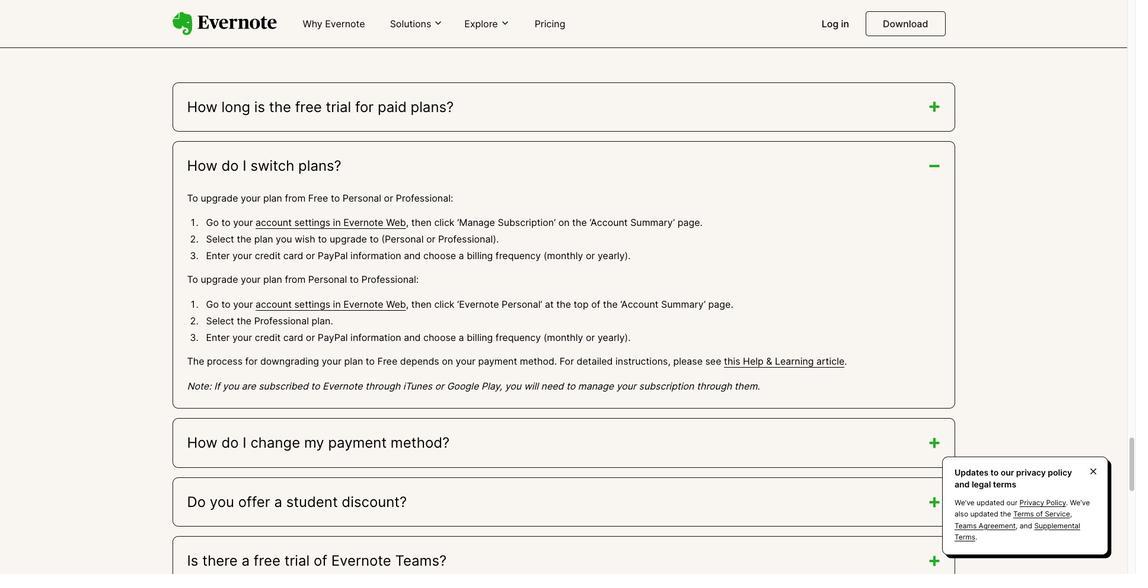Task type: describe. For each thing, give the bounding box(es) containing it.
or right the itunes on the left bottom of page
[[435, 380, 444, 392]]

how for how do i change my payment method?
[[187, 434, 218, 452]]

how do i change my payment method?
[[187, 434, 450, 452]]

and inside terms of service , teams agreement , and
[[1021, 521, 1033, 530]]

personal'
[[502, 298, 543, 310]]

are
[[242, 380, 256, 392]]

supplemental terms
[[955, 521, 1081, 542]]

updates to our privacy policy and legal terms
[[955, 468, 1073, 489]]

detailed
[[577, 355, 613, 367]]

, inside the go to your account settings in evernote web , then click 'manage subscription' on the 'account summary' page. select the plan you wish to upgrade to (personal or professional). enter your credit card or paypal information and choose a billing frequency (monthly or yearly).
[[406, 217, 409, 229]]

how for how do i switch plans?
[[187, 157, 218, 175]]

information inside go to your account settings in evernote web , then click 'evernote personal' at the top of the 'account summary' page. select the professional plan. enter your credit card or paypal information and choose a billing frequency (monthly or yearly).
[[351, 332, 402, 344]]

privacy
[[1017, 468, 1047, 478]]

subscribed
[[259, 380, 308, 392]]

how long is the free trial for paid plans?
[[187, 98, 454, 115]]

teams?
[[396, 553, 447, 570]]

teams
[[955, 521, 977, 530]]

there
[[202, 553, 238, 570]]

of inside go to your account settings in evernote web , then click 'evernote personal' at the top of the 'account summary' page. select the professional plan. enter your credit card or paypal information and choose a billing frequency (monthly or yearly).
[[592, 298, 601, 310]]

or down wish
[[306, 250, 315, 262]]

download link
[[866, 11, 946, 36]]

1 horizontal spatial trial
[[326, 98, 351, 115]]

offer
[[238, 494, 270, 511]]

0 horizontal spatial plans?
[[299, 157, 342, 175]]

privacy policy link
[[1020, 499, 1067, 508]]

is
[[187, 553, 198, 570]]

them.
[[735, 380, 761, 392]]

, inside go to your account settings in evernote web , then click 'evernote personal' at the top of the 'account summary' page. select the professional plan. enter your credit card or paypal information and choose a billing frequency (monthly or yearly).
[[406, 298, 409, 310]]

log in
[[822, 18, 850, 30]]

paypal inside the go to your account settings in evernote web , then click 'manage subscription' on the 'account summary' page. select the plan you wish to upgrade to (personal or professional). enter your credit card or paypal information and choose a billing frequency (monthly or yearly).
[[318, 250, 348, 262]]

. we've also updated the
[[955, 499, 1091, 519]]

0 horizontal spatial for
[[245, 355, 258, 367]]

1 we've from the left
[[955, 499, 975, 508]]

updates
[[955, 468, 989, 478]]

summary' inside go to your account settings in evernote web , then click 'evernote personal' at the top of the 'account summary' page. select the professional plan. enter your credit card or paypal information and choose a billing frequency (monthly or yearly).
[[662, 298, 706, 310]]

to upgrade your plan from free to personal or professional:
[[187, 192, 454, 204]]

evernote for is there a free trial of evernote teams?
[[332, 553, 392, 570]]

2 through from the left
[[697, 380, 732, 392]]

1 horizontal spatial free
[[378, 355, 398, 367]]

account settings in evernote web link for plan.
[[256, 298, 406, 310]]

billing inside the go to your account settings in evernote web , then click 'manage subscription' on the 'account summary' page. select the plan you wish to upgrade to (personal or professional). enter your credit card or paypal information and choose a billing frequency (monthly or yearly).
[[467, 250, 493, 262]]

method?
[[391, 434, 450, 452]]

'evernote
[[458, 298, 499, 310]]

note:
[[187, 380, 212, 392]]

to inside go to your account settings in evernote web , then click 'evernote personal' at the top of the 'account summary' page. select the professional plan. enter your credit card or paypal information and choose a billing frequency (monthly or yearly).
[[222, 298, 231, 310]]

see
[[706, 355, 722, 367]]

evernote for go to your account settings in evernote web , then click 'manage subscription' on the 'account summary' page. select the plan you wish to upgrade to (personal or professional). enter your credit card or paypal information and choose a billing frequency (monthly or yearly).
[[344, 217, 384, 229]]

of inside terms of service , teams agreement , and
[[1037, 510, 1044, 519]]

0 horizontal spatial payment
[[328, 434, 387, 452]]

a right the there
[[242, 553, 250, 570]]

if
[[214, 380, 220, 392]]

then for , then click 'evernote personal' at the top of the 'account summary' page.
[[412, 298, 432, 310]]

agreement
[[979, 521, 1017, 530]]

credit inside the go to your account settings in evernote web , then click 'manage subscription' on the 'account summary' page. select the plan you wish to upgrade to (personal or professional). enter your credit card or paypal information and choose a billing frequency (monthly or yearly).
[[255, 250, 281, 262]]

account for wish
[[256, 217, 292, 229]]

, up supplemental
[[1071, 510, 1073, 519]]

and inside "updates to our privacy policy and legal terms"
[[955, 479, 970, 489]]

information inside the go to your account settings in evernote web , then click 'manage subscription' on the 'account summary' page. select the plan you wish to upgrade to (personal or professional). enter your credit card or paypal information and choose a billing frequency (monthly or yearly).
[[351, 250, 402, 262]]

is
[[254, 98, 265, 115]]

will
[[524, 380, 539, 392]]

(monthly inside the go to your account settings in evernote web , then click 'manage subscription' on the 'account summary' page. select the plan you wish to upgrade to (personal or professional). enter your credit card or paypal information and choose a billing frequency (monthly or yearly).
[[544, 250, 584, 262]]

1 horizontal spatial plans?
[[411, 98, 454, 115]]

credit inside go to your account settings in evernote web , then click 'evernote personal' at the top of the 'account summary' page. select the professional plan. enter your credit card or paypal information and choose a billing frequency (monthly or yearly).
[[255, 332, 281, 344]]

account for the
[[256, 298, 292, 310]]

please
[[674, 355, 703, 367]]

settings for to
[[295, 217, 331, 229]]

or up (personal
[[384, 192, 394, 204]]

need
[[542, 380, 564, 392]]

upgrade for to upgrade your plan from personal to professional:
[[201, 274, 238, 286]]

top
[[574, 298, 589, 310]]

our for privacy
[[1002, 468, 1015, 478]]

the inside the . we've also updated the
[[1001, 510, 1012, 519]]

policy
[[1047, 499, 1067, 508]]

to upgrade your plan from personal to professional:
[[187, 274, 419, 286]]

, down the . we've also updated the
[[1017, 521, 1019, 530]]

google
[[447, 380, 479, 392]]

discount?
[[342, 494, 407, 511]]

how for how long is the free trial for paid plans?
[[187, 98, 218, 115]]

'manage
[[458, 217, 495, 229]]

i for change
[[243, 434, 247, 452]]

teams agreement link
[[955, 521, 1017, 530]]

terms of service link
[[1014, 510, 1071, 519]]

plan.
[[312, 315, 333, 327]]

article
[[817, 355, 845, 367]]

download
[[884, 18, 929, 30]]

(monthly inside go to your account settings in evernote web , then click 'evernote personal' at the top of the 'account summary' page. select the professional plan. enter your credit card or paypal information and choose a billing frequency (monthly or yearly).
[[544, 332, 584, 344]]

or up top
[[586, 250, 595, 262]]

professional).
[[438, 233, 499, 245]]

log in link
[[815, 13, 857, 36]]

1 vertical spatial personal
[[308, 274, 347, 286]]

0 vertical spatial free
[[295, 98, 322, 115]]

supplemental
[[1035, 521, 1081, 530]]

why evernote link
[[296, 13, 372, 36]]

method.
[[520, 355, 557, 367]]

note: if you are subscribed to evernote through itunes or google play, you will need to manage your subscription through them.
[[187, 380, 761, 392]]

(personal
[[382, 233, 424, 245]]

or up detailed
[[586, 332, 595, 344]]

enter inside go to your account settings in evernote web , then click 'evernote personal' at the top of the 'account summary' page. select the professional plan. enter your credit card or paypal information and choose a billing frequency (monthly or yearly).
[[206, 332, 230, 344]]

privacy
[[1020, 499, 1045, 508]]

evernote logo image
[[172, 12, 277, 36]]

frequency inside the go to your account settings in evernote web , then click 'manage subscription' on the 'account summary' page. select the plan you wish to upgrade to (personal or professional). enter your credit card or paypal information and choose a billing frequency (monthly or yearly).
[[496, 250, 541, 262]]

card inside the go to your account settings in evernote web , then click 'manage subscription' on the 'account summary' page. select the plan you wish to upgrade to (personal or professional). enter your credit card or paypal information and choose a billing frequency (monthly or yearly).
[[284, 250, 303, 262]]

&
[[767, 355, 773, 367]]

1 horizontal spatial for
[[355, 98, 374, 115]]

0 vertical spatial personal
[[343, 192, 382, 204]]

enter inside the go to your account settings in evernote web , then click 'manage subscription' on the 'account summary' page. select the plan you wish to upgrade to (personal or professional). enter your credit card or paypal information and choose a billing frequency (monthly or yearly).
[[206, 250, 230, 262]]

do
[[187, 494, 206, 511]]

evernote for go to your account settings in evernote web , then click 'evernote personal' at the top of the 'account summary' page. select the professional plan. enter your credit card or paypal information and choose a billing frequency (monthly or yearly).
[[344, 298, 384, 310]]

the process for downgrading your plan to free depends on your payment method. for detailed instructions, please see this help & learning article .
[[187, 355, 848, 367]]

plan inside the go to your account settings in evernote web , then click 'manage subscription' on the 'account summary' page. select the plan you wish to upgrade to (personal or professional). enter your credit card or paypal information and choose a billing frequency (monthly or yearly).
[[254, 233, 273, 245]]

long
[[222, 98, 250, 115]]

professional
[[254, 315, 309, 327]]

from for free
[[285, 192, 306, 204]]

terms
[[994, 479, 1017, 489]]

. for .
[[976, 533, 978, 542]]

play,
[[482, 380, 503, 392]]

to for to upgrade your plan from free to personal or professional:
[[187, 192, 198, 204]]

you right do
[[210, 494, 234, 511]]

also
[[955, 510, 969, 519]]

the
[[187, 355, 204, 367]]

2 vertical spatial of
[[314, 553, 328, 570]]

this help & learning article link
[[725, 355, 845, 367]]

depends
[[400, 355, 440, 367]]

0 horizontal spatial .
[[845, 355, 848, 367]]

choose inside the go to your account settings in evernote web , then click 'manage subscription' on the 'account summary' page. select the plan you wish to upgrade to (personal or professional). enter your credit card or paypal information and choose a billing frequency (monthly or yearly).
[[424, 250, 456, 262]]

evernote for note: if you are subscribed to evernote through itunes or google play, you will need to manage your subscription through them.
[[323, 380, 363, 392]]

process
[[207, 355, 243, 367]]

select inside the go to your account settings in evernote web , then click 'manage subscription' on the 'account summary' page. select the plan you wish to upgrade to (personal or professional). enter your credit card or paypal information and choose a billing frequency (monthly or yearly).
[[206, 233, 234, 245]]

why evernote
[[303, 18, 365, 30]]

service
[[1046, 510, 1071, 519]]

legal
[[973, 479, 992, 489]]



Task type: vqa. For each thing, say whether or not it's contained in the screenshot.
(monthly to the bottom
yes



Task type: locate. For each thing, give the bounding box(es) containing it.
instructions,
[[616, 355, 671, 367]]

1 vertical spatial our
[[1007, 499, 1018, 508]]

0 vertical spatial upgrade
[[201, 192, 238, 204]]

credit
[[255, 250, 281, 262], [255, 332, 281, 344]]

0 vertical spatial terms
[[1014, 510, 1035, 519]]

2 vertical spatial .
[[976, 533, 978, 542]]

then inside the go to your account settings in evernote web , then click 'manage subscription' on the 'account summary' page. select the plan you wish to upgrade to (personal or professional). enter your credit card or paypal information and choose a billing frequency (monthly or yearly).
[[412, 217, 432, 229]]

. for . we've also updated the
[[1067, 499, 1069, 508]]

'account inside go to your account settings in evernote web , then click 'evernote personal' at the top of the 'account summary' page. select the professional plan. enter your credit card or paypal information and choose a billing frequency (monthly or yearly).
[[621, 298, 659, 310]]

summary' inside the go to your account settings in evernote web , then click 'manage subscription' on the 'account summary' page. select the plan you wish to upgrade to (personal or professional). enter your credit card or paypal information and choose a billing frequency (monthly or yearly).
[[631, 217, 675, 229]]

1 vertical spatial web
[[386, 298, 406, 310]]

1 horizontal spatial through
[[697, 380, 732, 392]]

downgrading
[[260, 355, 319, 367]]

subscription
[[639, 380, 695, 392]]

frequency up the process for downgrading your plan to free depends on your payment method. for detailed instructions, please see this help & learning article . at bottom
[[496, 332, 541, 344]]

0 vertical spatial information
[[351, 250, 402, 262]]

choose inside go to your account settings in evernote web , then click 'evernote personal' at the top of the 'account summary' page. select the professional plan. enter your credit card or paypal information and choose a billing frequency (monthly or yearly).
[[424, 332, 456, 344]]

the
[[269, 98, 291, 115], [573, 217, 587, 229], [237, 233, 252, 245], [557, 298, 572, 310], [603, 298, 618, 310], [237, 315, 252, 327], [1001, 510, 1012, 519]]

pricing
[[535, 18, 566, 30]]

terms inside terms of service , teams agreement , and
[[1014, 510, 1035, 519]]

2 how from the top
[[187, 157, 218, 175]]

a down professional).
[[459, 250, 464, 262]]

click inside the go to your account settings in evernote web , then click 'manage subscription' on the 'account summary' page. select the plan you wish to upgrade to (personal or professional). enter your credit card or paypal information and choose a billing frequency (monthly or yearly).
[[435, 217, 455, 229]]

0 vertical spatial choose
[[424, 250, 456, 262]]

1 card from the top
[[284, 250, 303, 262]]

0 horizontal spatial of
[[314, 553, 328, 570]]

0 horizontal spatial we've
[[955, 499, 975, 508]]

you left will
[[505, 380, 522, 392]]

itunes
[[403, 380, 433, 392]]

1 horizontal spatial payment
[[479, 355, 518, 367]]

paypal up to upgrade your plan from personal to professional:
[[318, 250, 348, 262]]

1 information from the top
[[351, 250, 402, 262]]

2 account from the top
[[256, 298, 292, 310]]

2 vertical spatial how
[[187, 434, 218, 452]]

1 to from the top
[[187, 192, 198, 204]]

through left the itunes on the left bottom of page
[[366, 380, 401, 392]]

1 vertical spatial upgrade
[[330, 233, 367, 245]]

we've right policy
[[1071, 499, 1091, 508]]

1 vertical spatial go
[[206, 298, 219, 310]]

3 how from the top
[[187, 434, 218, 452]]

to for to upgrade your plan from personal to professional:
[[187, 274, 198, 286]]

0 vertical spatial page.
[[678, 217, 703, 229]]

solutions
[[390, 18, 432, 30]]

i for switch
[[243, 157, 247, 175]]

0 vertical spatial payment
[[479, 355, 518, 367]]

2 do from the top
[[222, 434, 239, 452]]

account settings in evernote web link up the plan.
[[256, 298, 406, 310]]

to
[[187, 192, 198, 204], [187, 274, 198, 286]]

1 billing from the top
[[467, 250, 493, 262]]

in down the to upgrade your plan from free to personal or professional:
[[333, 217, 341, 229]]

you right if
[[223, 380, 239, 392]]

trial down do you offer a student discount?
[[285, 553, 310, 570]]

terms inside the supplemental terms
[[955, 533, 976, 542]]

on inside the go to your account settings in evernote web , then click 'manage subscription' on the 'account summary' page. select the plan you wish to upgrade to (personal or professional). enter your credit card or paypal information and choose a billing frequency (monthly or yearly).
[[559, 217, 570, 229]]

in for , then click 'manage subscription' on the 'account summary' page.
[[333, 217, 341, 229]]

1 vertical spatial 'account
[[621, 298, 659, 310]]

2 horizontal spatial of
[[1037, 510, 1044, 519]]

1 vertical spatial of
[[1037, 510, 1044, 519]]

and up depends
[[404, 332, 421, 344]]

solutions button
[[387, 17, 447, 30]]

and down the . we've also updated the
[[1021, 521, 1033, 530]]

0 vertical spatial select
[[206, 233, 234, 245]]

1 horizontal spatial free
[[295, 98, 322, 115]]

2 frequency from the top
[[496, 332, 541, 344]]

manage
[[578, 380, 614, 392]]

2 go from the top
[[206, 298, 219, 310]]

go for go to your account settings in evernote web , then click 'manage subscription' on the 'account summary' page. select the plan you wish to upgrade to (personal or professional). enter your credit card or paypal information and choose a billing frequency (monthly or yearly).
[[206, 217, 219, 229]]

yearly). inside the go to your account settings in evernote web , then click 'manage subscription' on the 'account summary' page. select the plan you wish to upgrade to (personal or professional). enter your credit card or paypal information and choose a billing frequency (monthly or yearly).
[[598, 250, 631, 262]]

then
[[412, 217, 432, 229], [412, 298, 432, 310]]

updated
[[977, 499, 1005, 508], [971, 510, 999, 519]]

plans? up the to upgrade your plan from free to personal or professional:
[[299, 157, 342, 175]]

0 horizontal spatial terms
[[955, 533, 976, 542]]

evernote inside the go to your account settings in evernote web , then click 'manage subscription' on the 'account summary' page. select the plan you wish to upgrade to (personal or professional). enter your credit card or paypal information and choose a billing frequency (monthly or yearly).
[[344, 217, 384, 229]]

0 vertical spatial paypal
[[318, 250, 348, 262]]

information down (personal
[[351, 250, 402, 262]]

a inside the go to your account settings in evernote web , then click 'manage subscription' on the 'account summary' page. select the plan you wish to upgrade to (personal or professional). enter your credit card or paypal information and choose a billing frequency (monthly or yearly).
[[459, 250, 464, 262]]

1 yearly). from the top
[[598, 250, 631, 262]]

we've
[[955, 499, 975, 508], [1071, 499, 1091, 508]]

click for 'manage
[[435, 217, 455, 229]]

0 vertical spatial for
[[355, 98, 374, 115]]

for left paid
[[355, 98, 374, 115]]

trial left paid
[[326, 98, 351, 115]]

our
[[1002, 468, 1015, 478], [1007, 499, 1018, 508]]

0 vertical spatial from
[[285, 192, 306, 204]]

choose up depends
[[424, 332, 456, 344]]

how
[[187, 98, 218, 115], [187, 157, 218, 175], [187, 434, 218, 452]]

go to your account settings in evernote web , then click 'evernote personal' at the top of the 'account summary' page. select the professional plan. enter your credit card or paypal information and choose a billing frequency (monthly or yearly).
[[206, 298, 734, 344]]

2 card from the top
[[284, 332, 303, 344]]

paypal
[[318, 250, 348, 262], [318, 332, 348, 344]]

2 select from the top
[[206, 315, 234, 327]]

1 horizontal spatial we've
[[1071, 499, 1091, 508]]

0 vertical spatial in
[[842, 18, 850, 30]]

, up (personal
[[406, 217, 409, 229]]

'account inside the go to your account settings in evernote web , then click 'manage subscription' on the 'account summary' page. select the plan you wish to upgrade to (personal or professional). enter your credit card or paypal information and choose a billing frequency (monthly or yearly).
[[590, 217, 628, 229]]

click up professional).
[[435, 217, 455, 229]]

web inside go to your account settings in evernote web , then click 'evernote personal' at the top of the 'account summary' page. select the professional plan. enter your credit card or paypal information and choose a billing frequency (monthly or yearly).
[[386, 298, 406, 310]]

you left wish
[[276, 233, 292, 245]]

information
[[351, 250, 402, 262], [351, 332, 402, 344]]

updated inside the . we've also updated the
[[971, 510, 999, 519]]

my
[[304, 434, 324, 452]]

2 settings from the top
[[295, 298, 331, 310]]

1 horizontal spatial on
[[559, 217, 570, 229]]

go inside the go to your account settings in evernote web , then click 'manage subscription' on the 'account summary' page. select the plan you wish to upgrade to (personal or professional). enter your credit card or paypal information and choose a billing frequency (monthly or yearly).
[[206, 217, 219, 229]]

wish
[[295, 233, 315, 245]]

1 how from the top
[[187, 98, 218, 115]]

this
[[725, 355, 741, 367]]

change
[[251, 434, 300, 452]]

go to your account settings in evernote web , then click 'manage subscription' on the 'account summary' page. select the plan you wish to upgrade to (personal or professional). enter your credit card or paypal information and choose a billing frequency (monthly or yearly).
[[206, 217, 703, 262]]

1 vertical spatial information
[[351, 332, 402, 344]]

1 vertical spatial card
[[284, 332, 303, 344]]

credit down professional at the bottom
[[255, 332, 281, 344]]

do left switch
[[222, 157, 239, 175]]

1 go from the top
[[206, 217, 219, 229]]

evernote inside go to your account settings in evernote web , then click 'evernote personal' at the top of the 'account summary' page. select the professional plan. enter your credit card or paypal information and choose a billing frequency (monthly or yearly).
[[344, 298, 384, 310]]

subscription'
[[498, 217, 556, 229]]

page. inside go to your account settings in evernote web , then click 'evernote personal' at the top of the 'account summary' page. select the professional plan. enter your credit card or paypal information and choose a billing frequency (monthly or yearly).
[[709, 298, 734, 310]]

0 horizontal spatial on
[[442, 355, 453, 367]]

2 from from the top
[[285, 274, 306, 286]]

for
[[560, 355, 574, 367]]

billing inside go to your account settings in evernote web , then click 'evernote personal' at the top of the 'account summary' page. select the professional plan. enter your credit card or paypal information and choose a billing frequency (monthly or yearly).
[[467, 332, 493, 344]]

card down wish
[[284, 250, 303, 262]]

you inside the go to your account settings in evernote web , then click 'manage subscription' on the 'account summary' page. select the plan you wish to upgrade to (personal or professional). enter your credit card or paypal information and choose a billing frequency (monthly or yearly).
[[276, 233, 292, 245]]

do for change
[[222, 434, 239, 452]]

1 credit from the top
[[255, 250, 281, 262]]

card inside go to your account settings in evernote web , then click 'evernote personal' at the top of the 'account summary' page. select the professional plan. enter your credit card or paypal information and choose a billing frequency (monthly or yearly).
[[284, 332, 303, 344]]

1 vertical spatial trial
[[285, 553, 310, 570]]

1 then from the top
[[412, 217, 432, 229]]

paypal down the plan.
[[318, 332, 348, 344]]

0 horizontal spatial through
[[366, 380, 401, 392]]

on right depends
[[442, 355, 453, 367]]

our inside "updates to our privacy policy and legal terms"
[[1002, 468, 1015, 478]]

0 vertical spatial to
[[187, 192, 198, 204]]

2 web from the top
[[386, 298, 406, 310]]

information up depends
[[351, 332, 402, 344]]

2 horizontal spatial .
[[1067, 499, 1069, 508]]

paypal inside go to your account settings in evernote web , then click 'evernote personal' at the top of the 'account summary' page. select the professional plan. enter your credit card or paypal information and choose a billing frequency (monthly or yearly).
[[318, 332, 348, 344]]

account up professional at the bottom
[[256, 298, 292, 310]]

click
[[435, 217, 455, 229], [435, 298, 455, 310]]

policy
[[1049, 468, 1073, 478]]

0 vertical spatial credit
[[255, 250, 281, 262]]

payment up play, on the bottom of the page
[[479, 355, 518, 367]]

click for 'evernote
[[435, 298, 455, 310]]

0 vertical spatial (monthly
[[544, 250, 584, 262]]

enter
[[206, 250, 230, 262], [206, 332, 230, 344]]

do for switch
[[222, 157, 239, 175]]

0 vertical spatial how
[[187, 98, 218, 115]]

free right is
[[295, 98, 322, 115]]

in right log
[[842, 18, 850, 30]]

0 vertical spatial go
[[206, 217, 219, 229]]

settings inside go to your account settings in evernote web , then click 'evernote personal' at the top of the 'account summary' page. select the professional plan. enter your credit card or paypal information and choose a billing frequency (monthly or yearly).
[[295, 298, 331, 310]]

do you offer a student discount?
[[187, 494, 407, 511]]

billing down the 'evernote
[[467, 332, 493, 344]]

'account
[[590, 217, 628, 229], [621, 298, 659, 310]]

2 account settings in evernote web link from the top
[[256, 298, 406, 310]]

a
[[459, 250, 464, 262], [459, 332, 464, 344], [274, 494, 282, 511], [242, 553, 250, 570]]

0 vertical spatial plans?
[[411, 98, 454, 115]]

1 vertical spatial how
[[187, 157, 218, 175]]

. inside the . we've also updated the
[[1067, 499, 1069, 508]]

yearly). inside go to your account settings in evernote web , then click 'evernote personal' at the top of the 'account summary' page. select the professional plan. enter your credit card or paypal information and choose a billing frequency (monthly or yearly).
[[598, 332, 631, 344]]

0 vertical spatial professional:
[[396, 192, 454, 204]]

1 vertical spatial select
[[206, 315, 234, 327]]

switch
[[251, 157, 295, 175]]

2 information from the top
[[351, 332, 402, 344]]

2 (monthly from the top
[[544, 332, 584, 344]]

1 enter from the top
[[206, 250, 230, 262]]

on
[[559, 217, 570, 229], [442, 355, 453, 367]]

1 vertical spatial professional:
[[362, 274, 419, 286]]

then for , then click 'manage subscription' on the 'account summary' page.
[[412, 217, 432, 229]]

do
[[222, 157, 239, 175], [222, 434, 239, 452]]

1 vertical spatial then
[[412, 298, 432, 310]]

i
[[243, 157, 247, 175], [243, 434, 247, 452]]

0 vertical spatial of
[[592, 298, 601, 310]]

payment right my
[[328, 434, 387, 452]]

1 vertical spatial choose
[[424, 332, 456, 344]]

frequency inside go to your account settings in evernote web , then click 'evernote personal' at the top of the 'account summary' page. select the professional plan. enter your credit card or paypal information and choose a billing frequency (monthly or yearly).
[[496, 332, 541, 344]]

.
[[845, 355, 848, 367], [1067, 499, 1069, 508], [976, 533, 978, 542]]

free right the there
[[254, 553, 281, 570]]

then inside go to your account settings in evernote web , then click 'evernote personal' at the top of the 'account summary' page. select the professional plan. enter your credit card or paypal information and choose a billing frequency (monthly or yearly).
[[412, 298, 432, 310]]

0 vertical spatial summary'
[[631, 217, 675, 229]]

of
[[592, 298, 601, 310], [1037, 510, 1044, 519], [314, 553, 328, 570]]

1 frequency from the top
[[496, 250, 541, 262]]

free up wish
[[308, 192, 328, 204]]

or
[[384, 192, 394, 204], [427, 233, 436, 245], [306, 250, 315, 262], [586, 250, 595, 262], [306, 332, 315, 344], [586, 332, 595, 344], [435, 380, 444, 392]]

0 vertical spatial card
[[284, 250, 303, 262]]

2 credit from the top
[[255, 332, 281, 344]]

1 (monthly from the top
[[544, 250, 584, 262]]

plans? right paid
[[411, 98, 454, 115]]

i left switch
[[243, 157, 247, 175]]

card down professional at the bottom
[[284, 332, 303, 344]]

0 vertical spatial frequency
[[496, 250, 541, 262]]

help
[[744, 355, 764, 367]]

0 vertical spatial updated
[[977, 499, 1005, 508]]

1 i from the top
[[243, 157, 247, 175]]

,
[[406, 217, 409, 229], [406, 298, 409, 310], [1071, 510, 1073, 519], [1017, 521, 1019, 530]]

click left the 'evernote
[[435, 298, 455, 310]]

0 vertical spatial account settings in evernote web link
[[256, 217, 406, 229]]

free left depends
[[378, 355, 398, 367]]

1 vertical spatial for
[[245, 355, 258, 367]]

1 from from the top
[[285, 192, 306, 204]]

go inside go to your account settings in evernote web , then click 'evernote personal' at the top of the 'account summary' page. select the professional plan. enter your credit card or paypal information and choose a billing frequency (monthly or yearly).
[[206, 298, 219, 310]]

page. inside the go to your account settings in evernote web , then click 'manage subscription' on the 'account summary' page. select the plan you wish to upgrade to (personal or professional). enter your credit card or paypal information and choose a billing frequency (monthly or yearly).
[[678, 217, 703, 229]]

account inside the go to your account settings in evernote web , then click 'manage subscription' on the 'account summary' page. select the plan you wish to upgrade to (personal or professional). enter your credit card or paypal information and choose a billing frequency (monthly or yearly).
[[256, 217, 292, 229]]

then up (personal
[[412, 217, 432, 229]]

(monthly up for
[[544, 332, 584, 344]]

evernote
[[325, 18, 365, 30], [344, 217, 384, 229], [344, 298, 384, 310], [323, 380, 363, 392], [332, 553, 392, 570]]

card
[[284, 250, 303, 262], [284, 332, 303, 344]]

settings up the plan.
[[295, 298, 331, 310]]

a inside go to your account settings in evernote web , then click 'evernote personal' at the top of the 'account summary' page. select the professional plan. enter your credit card or paypal information and choose a billing frequency (monthly or yearly).
[[459, 332, 464, 344]]

1 vertical spatial settings
[[295, 298, 331, 310]]

1 horizontal spatial of
[[592, 298, 601, 310]]

2 then from the top
[[412, 298, 432, 310]]

. right learning
[[845, 355, 848, 367]]

we've updated our privacy policy
[[955, 499, 1067, 508]]

from
[[285, 192, 306, 204], [285, 274, 306, 286]]

and down (personal
[[404, 250, 421, 262]]

from down wish
[[285, 274, 306, 286]]

0 vertical spatial yearly).
[[598, 250, 631, 262]]

0 vertical spatial click
[[435, 217, 455, 229]]

2 choose from the top
[[424, 332, 456, 344]]

our for privacy
[[1007, 499, 1018, 508]]

free
[[295, 98, 322, 115], [254, 553, 281, 570]]

1 vertical spatial .
[[1067, 499, 1069, 508]]

0 vertical spatial our
[[1002, 468, 1015, 478]]

in inside the go to your account settings in evernote web , then click 'manage subscription' on the 'account summary' page. select the plan you wish to upgrade to (personal or professional). enter your credit card or paypal information and choose a billing frequency (monthly or yearly).
[[333, 217, 341, 229]]

1 account from the top
[[256, 217, 292, 229]]

click inside go to your account settings in evernote web , then click 'evernote personal' at the top of the 'account summary' page. select the professional plan. enter your credit card or paypal information and choose a billing frequency (monthly or yearly).
[[435, 298, 455, 310]]

(monthly down subscription'
[[544, 250, 584, 262]]

1 select from the top
[[206, 233, 234, 245]]

account settings in evernote web link for upgrade
[[256, 217, 406, 229]]

1 vertical spatial page.
[[709, 298, 734, 310]]

0 vertical spatial trial
[[326, 98, 351, 115]]

and down updates
[[955, 479, 970, 489]]

you
[[276, 233, 292, 245], [223, 380, 239, 392], [505, 380, 522, 392], [210, 494, 234, 511]]

select
[[206, 233, 234, 245], [206, 315, 234, 327]]

select inside go to your account settings in evernote web , then click 'evernote personal' at the top of the 'account summary' page. select the professional plan. enter your credit card or paypal information and choose a billing frequency (monthly or yearly).
[[206, 315, 234, 327]]

2 vertical spatial in
[[333, 298, 341, 310]]

terms down privacy
[[1014, 510, 1035, 519]]

1 vertical spatial plans?
[[299, 157, 342, 175]]

choose
[[424, 250, 456, 262], [424, 332, 456, 344]]

2 vertical spatial upgrade
[[201, 274, 238, 286]]

updated up teams agreement link
[[971, 510, 999, 519]]

0 vertical spatial i
[[243, 157, 247, 175]]

pricing link
[[528, 13, 573, 36]]

from for personal
[[285, 274, 306, 286]]

plans?
[[411, 98, 454, 115], [299, 157, 342, 175]]

updated down "legal" at the right
[[977, 499, 1005, 508]]

account inside go to your account settings in evernote web , then click 'evernote personal' at the top of the 'account summary' page. select the professional plan. enter your credit card or paypal information and choose a billing frequency (monthly or yearly).
[[256, 298, 292, 310]]

professional: down (personal
[[362, 274, 419, 286]]

0 vertical spatial settings
[[295, 217, 331, 229]]

web inside the go to your account settings in evernote web , then click 'manage subscription' on the 'account summary' page. select the plan you wish to upgrade to (personal or professional). enter your credit card or paypal information and choose a billing frequency (monthly or yearly).
[[386, 217, 406, 229]]

0 vertical spatial do
[[222, 157, 239, 175]]

and inside go to your account settings in evernote web , then click 'evernote personal' at the top of the 'account summary' page. select the professional plan. enter your credit card or paypal information and choose a billing frequency (monthly or yearly).
[[404, 332, 421, 344]]

1 vertical spatial on
[[442, 355, 453, 367]]

. down teams agreement link
[[976, 533, 978, 542]]

1 vertical spatial account settings in evernote web link
[[256, 298, 406, 310]]

in for , then click 'evernote personal' at the top of the 'account summary' page.
[[333, 298, 341, 310]]

1 web from the top
[[386, 217, 406, 229]]

1 vertical spatial credit
[[255, 332, 281, 344]]

settings inside the go to your account settings in evernote web , then click 'manage subscription' on the 'account summary' page. select the plan you wish to upgrade to (personal or professional). enter your credit card or paypal information and choose a billing frequency (monthly or yearly).
[[295, 217, 331, 229]]

or right (personal
[[427, 233, 436, 245]]

1 horizontal spatial .
[[976, 533, 978, 542]]

or down the plan.
[[306, 332, 315, 344]]

2 yearly). from the top
[[598, 332, 631, 344]]

on right subscription'
[[559, 217, 570, 229]]

1 vertical spatial do
[[222, 434, 239, 452]]

1 vertical spatial click
[[435, 298, 455, 310]]

, up depends
[[406, 298, 409, 310]]

2 i from the top
[[243, 434, 247, 452]]

account settings in evernote web link down the to upgrade your plan from free to personal or professional:
[[256, 217, 406, 229]]

account down the to upgrade your plan from free to personal or professional:
[[256, 217, 292, 229]]

billing down professional).
[[467, 250, 493, 262]]

0 horizontal spatial trial
[[285, 553, 310, 570]]

terms down teams
[[955, 533, 976, 542]]

2 paypal from the top
[[318, 332, 348, 344]]

how do i switch plans?
[[187, 157, 342, 175]]

your
[[241, 192, 261, 204], [233, 217, 253, 229], [233, 250, 252, 262], [241, 274, 261, 286], [233, 298, 253, 310], [233, 332, 252, 344], [322, 355, 342, 367], [456, 355, 476, 367], [617, 380, 637, 392]]

0 vertical spatial web
[[386, 217, 406, 229]]

1 vertical spatial free
[[378, 355, 398, 367]]

upgrade inside the go to your account settings in evernote web , then click 'manage subscription' on the 'account summary' page. select the plan you wish to upgrade to (personal or professional). enter your credit card or paypal information and choose a billing frequency (monthly or yearly).
[[330, 233, 367, 245]]

a right the "offer"
[[274, 494, 282, 511]]

terms of service , teams agreement , and
[[955, 510, 1073, 530]]

we've up also
[[955, 499, 975, 508]]

1 vertical spatial i
[[243, 434, 247, 452]]

1 vertical spatial updated
[[971, 510, 999, 519]]

to inside "updates to our privacy policy and legal terms"
[[991, 468, 1000, 478]]

frequency down subscription'
[[496, 250, 541, 262]]

1 choose from the top
[[424, 250, 456, 262]]

. up service on the bottom
[[1067, 499, 1069, 508]]

yearly).
[[598, 250, 631, 262], [598, 332, 631, 344]]

1 vertical spatial billing
[[467, 332, 493, 344]]

choose down professional).
[[424, 250, 456, 262]]

1 click from the top
[[435, 217, 455, 229]]

2 click from the top
[[435, 298, 455, 310]]

terms
[[1014, 510, 1035, 519], [955, 533, 976, 542]]

go for go to your account settings in evernote web , then click 'evernote personal' at the top of the 'account summary' page. select the professional plan. enter your credit card or paypal information and choose a billing frequency (monthly or yearly).
[[206, 298, 219, 310]]

is there a free trial of evernote teams?
[[187, 553, 447, 570]]

0 vertical spatial .
[[845, 355, 848, 367]]

1 vertical spatial enter
[[206, 332, 230, 344]]

in up the plan.
[[333, 298, 341, 310]]

why
[[303, 18, 323, 30]]

1 through from the left
[[366, 380, 401, 392]]

1 account settings in evernote web link from the top
[[256, 217, 406, 229]]

1 vertical spatial to
[[187, 274, 198, 286]]

i left "change"
[[243, 434, 247, 452]]

explore
[[465, 18, 498, 30]]

we've inside the . we've also updated the
[[1071, 499, 1091, 508]]

settings up wish
[[295, 217, 331, 229]]

then left the 'evernote
[[412, 298, 432, 310]]

billing
[[467, 250, 493, 262], [467, 332, 493, 344]]

professional: up (personal
[[396, 192, 454, 204]]

paid
[[378, 98, 407, 115]]

1 vertical spatial free
[[254, 553, 281, 570]]

web for , then click 'manage subscription' on the 'account summary' page.
[[386, 217, 406, 229]]

upgrade for to upgrade your plan from free to personal or professional:
[[201, 192, 238, 204]]

0 horizontal spatial page.
[[678, 217, 703, 229]]

0 horizontal spatial free
[[308, 192, 328, 204]]

1 paypal from the top
[[318, 250, 348, 262]]

1 do from the top
[[222, 157, 239, 175]]

1 vertical spatial (monthly
[[544, 332, 584, 344]]

0 vertical spatial free
[[308, 192, 328, 204]]

for up are
[[245, 355, 258, 367]]

0 vertical spatial account
[[256, 217, 292, 229]]

professional:
[[396, 192, 454, 204], [362, 274, 419, 286]]

through down see
[[697, 380, 732, 392]]

do left "change"
[[222, 434, 239, 452]]

our up terms of service , teams agreement , and
[[1007, 499, 1018, 508]]

credit up to upgrade your plan from personal to professional:
[[255, 250, 281, 262]]

our up terms
[[1002, 468, 1015, 478]]

in inside go to your account settings in evernote web , then click 'evernote personal' at the top of the 'account summary' page. select the professional plan. enter your credit card or paypal information and choose a billing frequency (monthly or yearly).
[[333, 298, 341, 310]]

0 horizontal spatial free
[[254, 553, 281, 570]]

supplemental terms link
[[955, 521, 1081, 542]]

1 settings from the top
[[295, 217, 331, 229]]

2 we've from the left
[[1071, 499, 1091, 508]]

2 billing from the top
[[467, 332, 493, 344]]

for
[[355, 98, 374, 115], [245, 355, 258, 367]]

page.
[[678, 217, 703, 229], [709, 298, 734, 310]]

explore button
[[461, 17, 514, 30]]

2 enter from the top
[[206, 332, 230, 344]]

and inside the go to your account settings in evernote web , then click 'manage subscription' on the 'account summary' page. select the plan you wish to upgrade to (personal or professional). enter your credit card or paypal information and choose a billing frequency (monthly or yearly).
[[404, 250, 421, 262]]

log
[[822, 18, 839, 30]]

from down switch
[[285, 192, 306, 204]]

settings for professional
[[295, 298, 331, 310]]

a down the 'evernote
[[459, 332, 464, 344]]

2 to from the top
[[187, 274, 198, 286]]

at
[[545, 298, 554, 310]]

student
[[286, 494, 338, 511]]

learning
[[776, 355, 815, 367]]

web for , then click 'evernote personal' at the top of the 'account summary' page.
[[386, 298, 406, 310]]



